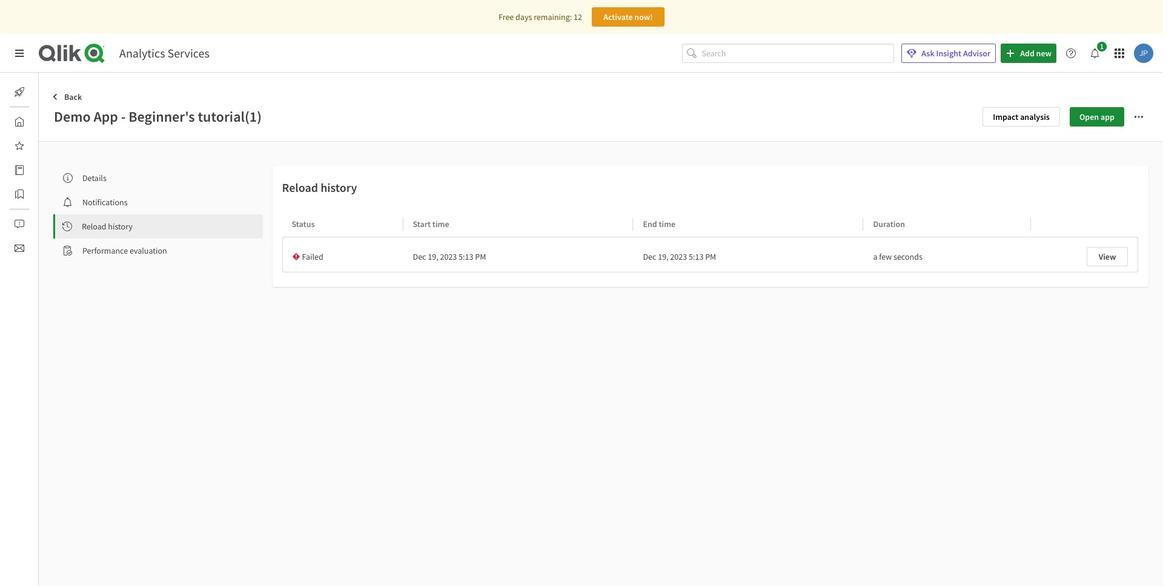 Task type: vqa. For each thing, say whether or not it's contained in the screenshot.
VIEW on the top
yes



Task type: describe. For each thing, give the bounding box(es) containing it.
end time
[[643, 219, 676, 230]]

navigation pane element
[[0, 78, 66, 263]]

view cell
[[1031, 237, 1139, 273]]

1 button
[[1086, 42, 1107, 63]]

dec for first dec 19, 2023 5:13 pm 'cell' from the left
[[413, 251, 426, 262]]

favorites image
[[15, 141, 24, 151]]

demo
[[54, 107, 91, 126]]

1 dec 19, 2023 5:13 pm cell from the left
[[403, 237, 634, 273]]

dec for second dec 19, 2023 5:13 pm 'cell' from left
[[643, 251, 657, 262]]

start time
[[413, 219, 449, 230]]

demo app - beginner's tutorial(1)
[[54, 107, 262, 126]]

ask
[[922, 48, 935, 59]]

analytics services element
[[119, 45, 210, 61]]

few
[[880, 251, 892, 262]]

open app button
[[1070, 107, 1125, 126]]

duration
[[874, 219, 905, 230]]

history inside reload history 'link'
[[108, 221, 133, 232]]

-
[[121, 107, 126, 126]]

time for start time
[[433, 219, 449, 230]]

status
[[292, 219, 315, 230]]

activate
[[604, 12, 633, 22]]

back
[[64, 92, 82, 102]]

analytics
[[119, 45, 165, 61]]

ask insight advisor button
[[902, 44, 996, 63]]

remaining:
[[534, 12, 572, 22]]

0 vertical spatial reload history
[[282, 180, 357, 195]]

2023 for first dec 19, 2023 5:13 pm 'cell' from the left
[[440, 251, 457, 262]]

insight
[[937, 48, 962, 59]]

2 dec 19, 2023 5:13 pm from the left
[[643, 251, 717, 262]]

2 dec 19, 2023 5:13 pm cell from the left
[[634, 237, 864, 273]]

performance evaluation
[[82, 245, 167, 256]]

james peterson image
[[1135, 44, 1154, 63]]

failed
[[302, 251, 324, 262]]

performance
[[82, 245, 128, 256]]

getting started image
[[15, 87, 24, 97]]

open sidebar menu image
[[15, 48, 24, 58]]

more actions image
[[1135, 112, 1144, 122]]

alerts
[[39, 219, 59, 230]]

add new
[[1021, 48, 1052, 59]]

19, for second dec 19, 2023 5:13 pm 'cell' from left
[[658, 251, 669, 262]]

1 dec 19, 2023 5:13 pm from the left
[[413, 251, 486, 262]]

searchbar element
[[683, 43, 895, 63]]

1 horizontal spatial reload
[[282, 180, 318, 195]]

notifications
[[82, 197, 128, 208]]

1 pm from the left
[[475, 251, 486, 262]]

2023 for second dec 19, 2023 5:13 pm 'cell' from left
[[671, 251, 687, 262]]

advisor
[[964, 48, 991, 59]]

1
[[1101, 42, 1104, 51]]

19, for first dec 19, 2023 5:13 pm 'cell' from the left
[[428, 251, 439, 262]]

2 pm from the left
[[706, 251, 717, 262]]

reload history inside 'link'
[[82, 221, 133, 232]]



Task type: locate. For each thing, give the bounding box(es) containing it.
new
[[1037, 48, 1052, 59]]

1 vertical spatial reload
[[82, 221, 106, 232]]

evaluation
[[130, 245, 167, 256]]

start
[[413, 219, 431, 230]]

1 19, from the left
[[428, 251, 439, 262]]

1 horizontal spatial time
[[659, 219, 676, 230]]

activate now!
[[604, 12, 653, 22]]

1 horizontal spatial 2023
[[671, 251, 687, 262]]

1 vertical spatial reload history
[[82, 221, 133, 232]]

1 5:13 from the left
[[459, 251, 474, 262]]

1 horizontal spatial reload history
[[282, 180, 357, 195]]

1 time from the left
[[433, 219, 449, 230]]

dec down start
[[413, 251, 426, 262]]

reload up 'status'
[[282, 180, 318, 195]]

19,
[[428, 251, 439, 262], [658, 251, 669, 262]]

dec 19, 2023 5:13 pm
[[413, 251, 486, 262], [643, 251, 717, 262]]

services
[[168, 45, 210, 61]]

beginner's
[[129, 107, 195, 126]]

1 horizontal spatial history
[[321, 180, 357, 195]]

a few seconds cell
[[864, 237, 1031, 273]]

details
[[82, 173, 107, 184]]

catalog image
[[15, 165, 24, 175]]

home image
[[15, 117, 24, 127]]

12
[[574, 12, 582, 22]]

1 dec from the left
[[413, 251, 426, 262]]

end
[[643, 219, 657, 230]]

ask insight advisor
[[922, 48, 991, 59]]

reload history
[[282, 180, 357, 195], [82, 221, 133, 232]]

pm
[[475, 251, 486, 262], [706, 251, 717, 262]]

time right end
[[659, 219, 676, 230]]

home
[[39, 116, 60, 127]]

dec down end
[[643, 251, 657, 262]]

2 time from the left
[[659, 219, 676, 230]]

open
[[1080, 111, 1099, 122]]

app
[[94, 107, 118, 126]]

analysis
[[1021, 111, 1050, 122]]

0 horizontal spatial reload
[[82, 221, 106, 232]]

1 horizontal spatial 5:13
[[689, 251, 704, 262]]

time right start
[[433, 219, 449, 230]]

analytics services
[[119, 45, 210, 61]]

a
[[874, 251, 878, 262]]

home link
[[10, 112, 60, 132]]

0 horizontal spatial 2023
[[440, 251, 457, 262]]

1 horizontal spatial pm
[[706, 251, 717, 262]]

open app
[[1080, 111, 1115, 122]]

2 19, from the left
[[658, 251, 669, 262]]

free days remaining: 12
[[499, 12, 582, 22]]

2023 down start time
[[440, 251, 457, 262]]

notifications link
[[53, 190, 263, 215]]

dec 19, 2023 5:13 pm down start time
[[413, 251, 486, 262]]

0 horizontal spatial dec
[[413, 251, 426, 262]]

19, down start time
[[428, 251, 439, 262]]

Search text field
[[702, 43, 895, 63]]

0 vertical spatial reload
[[282, 180, 318, 195]]

impact analysis
[[993, 111, 1050, 122]]

0 horizontal spatial 19,
[[428, 251, 439, 262]]

days
[[516, 12, 532, 22]]

1 vertical spatial history
[[108, 221, 133, 232]]

1 horizontal spatial 19,
[[658, 251, 669, 262]]

19, down end time
[[658, 251, 669, 262]]

0 horizontal spatial time
[[433, 219, 449, 230]]

alerts link
[[10, 215, 59, 234]]

0 horizontal spatial history
[[108, 221, 133, 232]]

collections image
[[15, 190, 24, 199]]

0 horizontal spatial dec 19, 2023 5:13 pm
[[413, 251, 486, 262]]

activate now! link
[[592, 7, 665, 27]]

free
[[499, 12, 514, 22]]

alerts image
[[15, 219, 24, 229]]

time for end time
[[659, 219, 676, 230]]

reload history link
[[55, 215, 263, 239]]

dec 19, 2023 5:13 pm cell
[[403, 237, 634, 273], [634, 237, 864, 273]]

subscriptions image
[[15, 244, 24, 253]]

back link
[[48, 87, 87, 107]]

performance evaluation link
[[53, 239, 263, 263]]

add
[[1021, 48, 1035, 59]]

add new button
[[1001, 44, 1057, 63]]

catalog link
[[10, 161, 66, 180]]

time
[[433, 219, 449, 230], [659, 219, 676, 230]]

2 5:13 from the left
[[689, 251, 704, 262]]

details link
[[53, 166, 263, 190]]

1 horizontal spatial dec
[[643, 251, 657, 262]]

2023
[[440, 251, 457, 262], [671, 251, 687, 262]]

impact
[[993, 111, 1019, 122]]

seconds
[[894, 251, 923, 262]]

app
[[1101, 111, 1115, 122]]

reload inside 'link'
[[82, 221, 106, 232]]

dec 19, 2023 5:13 pm down end time
[[643, 251, 717, 262]]

1 2023 from the left
[[440, 251, 457, 262]]

2 dec from the left
[[643, 251, 657, 262]]

0 horizontal spatial pm
[[475, 251, 486, 262]]

a few seconds
[[874, 251, 923, 262]]

now!
[[635, 12, 653, 22]]

tutorial(1)
[[198, 107, 262, 126]]

0 vertical spatial history
[[321, 180, 357, 195]]

impact analysis button
[[983, 107, 1061, 126]]

1 horizontal spatial dec 19, 2023 5:13 pm
[[643, 251, 717, 262]]

history
[[321, 180, 357, 195], [108, 221, 133, 232]]

dec
[[413, 251, 426, 262], [643, 251, 657, 262]]

view button
[[1087, 247, 1128, 266]]

reload
[[282, 180, 318, 195], [82, 221, 106, 232]]

reload history up 'performance'
[[82, 221, 133, 232]]

reload history up 'status'
[[282, 180, 357, 195]]

5:13
[[459, 251, 474, 262], [689, 251, 704, 262]]

demo app - beginner's tutorial(1) button
[[53, 107, 973, 127], [53, 107, 973, 127]]

reload down notifications
[[82, 221, 106, 232]]

0 horizontal spatial 5:13
[[459, 251, 474, 262]]

catalog
[[39, 165, 66, 176]]

2 2023 from the left
[[671, 251, 687, 262]]

view
[[1099, 251, 1117, 262]]

2023 down end time
[[671, 251, 687, 262]]

0 horizontal spatial reload history
[[82, 221, 133, 232]]



